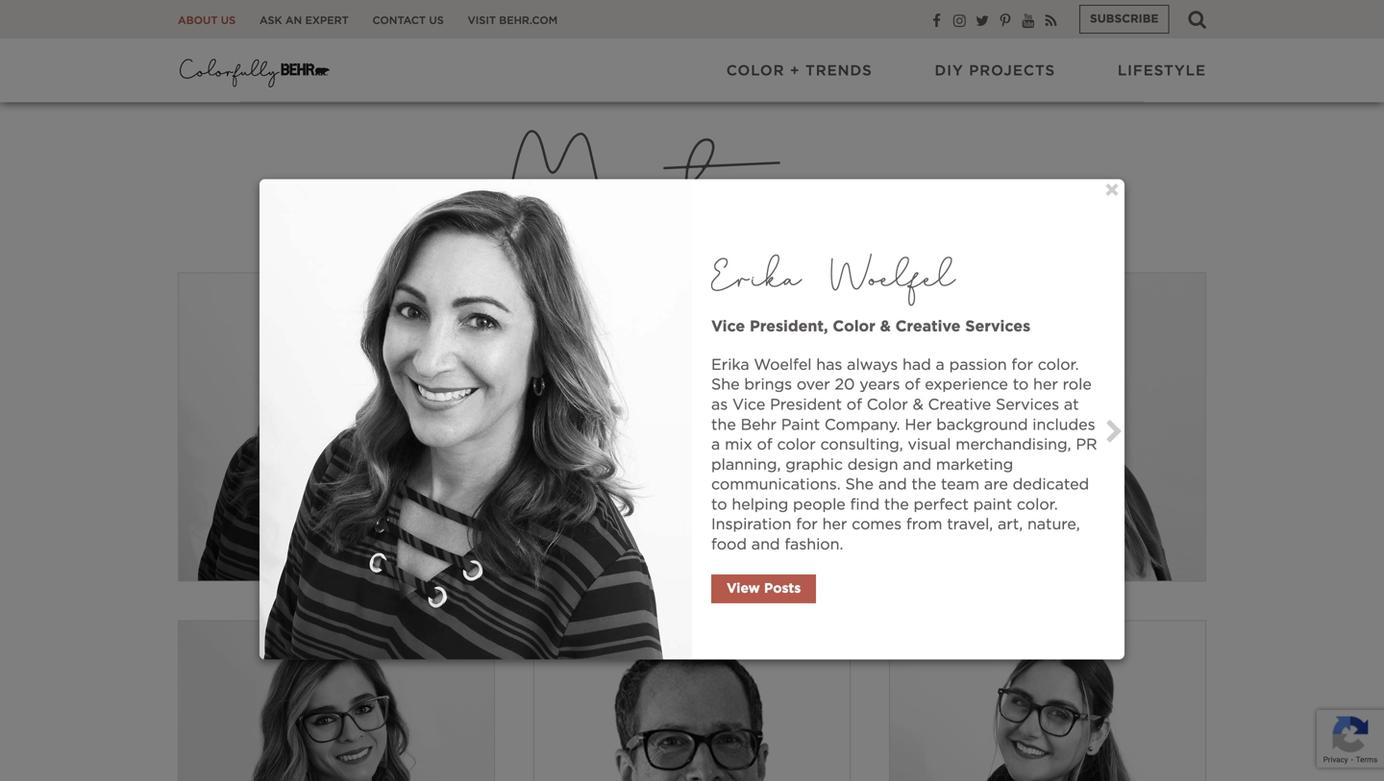 Task type: vqa. For each thing, say whether or not it's contained in the screenshot.
ASK AN EXPERT link
yes



Task type: describe. For each thing, give the bounding box(es) containing it.
over
[[797, 377, 830, 393]]

behr
[[741, 417, 777, 433]]

always
[[847, 357, 898, 373]]

art,
[[998, 517, 1023, 533]]

includes
[[1033, 417, 1095, 433]]

are
[[984, 477, 1008, 493]]

an
[[285, 15, 302, 26]]

1 vertical spatial to
[[711, 497, 727, 513]]

search image
[[1188, 10, 1206, 29]]

inspiration
[[711, 517, 791, 533]]

at
[[1064, 397, 1079, 413]]

contact us
[[372, 15, 444, 26]]

erika woelfel has always had a passion for color. she brings over 20 years of experience to her role as vice president of color & creative services at the behr paint company. her background includes a mix of color consulting, visual merchandising, pr planning, graphic design and marketing communications. she and the team are dedicated to helping people find the perfect paint color. inspiration for her comes from travel, art, nature, food and fashion.
[[711, 357, 1097, 553]]

design
[[848, 457, 898, 473]]

projects
[[969, 64, 1055, 78]]

graphic
[[785, 457, 843, 473]]

1 vertical spatial of
[[847, 397, 862, 413]]

2 vertical spatial the
[[884, 497, 909, 513]]

services inside "erika woelfel has always had a passion for color. she brings over 20 years of experience to her role as vice president of color & creative services at the behr paint company. her background includes a mix of color consulting, visual merchandising, pr planning, graphic design and marketing communications. she and the team are dedicated to helping people find the perfect paint color. inspiration for her comes from travel, art, nature, food and fashion."
[[996, 397, 1059, 413]]

0 horizontal spatial &
[[880, 319, 891, 335]]

had
[[902, 357, 931, 373]]

helping
[[732, 497, 788, 513]]

team
[[941, 477, 980, 493]]

merchandising,
[[956, 437, 1071, 453]]

1 vertical spatial color
[[833, 319, 875, 335]]

view posts
[[727, 582, 801, 596]]

experience
[[925, 377, 1008, 393]]

her
[[905, 417, 932, 433]]

erika for erika woelfel
[[711, 246, 801, 307]]

posts
[[764, 582, 801, 596]]

comes
[[852, 517, 902, 533]]

diy projects
[[935, 64, 1055, 78]]

2 vertical spatial and
[[751, 537, 780, 553]]

behr.com
[[499, 15, 558, 26]]

woelfel for erika woelfel
[[831, 246, 955, 307]]

×
[[1104, 179, 1120, 203]]

nature,
[[1027, 517, 1080, 533]]

color + trends
[[726, 64, 872, 78]]

visit
[[468, 15, 496, 26]]

ask
[[259, 15, 282, 26]]

passion
[[949, 357, 1007, 373]]

1 horizontal spatial for
[[1012, 357, 1033, 373]]

president,
[[750, 319, 828, 335]]

20
[[835, 377, 855, 393]]

president
[[770, 397, 842, 413]]

ask an expert link
[[259, 14, 349, 28]]

creative inside "erika woelfel has always had a passion for color. she brings over 20 years of experience to her role as vice president of color & creative services at the behr paint company. her background includes a mix of color consulting, visual merchandising, pr planning, graphic design and marketing communications. she and the team are dedicated to helping people find the perfect paint color. inspiration for her comes from travel, art, nature, food and fashion."
[[928, 397, 991, 413]]

contact us link
[[372, 14, 444, 28]]

+
[[790, 64, 800, 78]]

background
[[936, 417, 1028, 433]]

color + trends link
[[726, 62, 872, 81]]

communications.
[[711, 477, 841, 493]]

diy
[[935, 64, 964, 78]]

vice president, color & creative services
[[711, 319, 1031, 335]]



Task type: locate. For each thing, give the bounding box(es) containing it.
featured image image
[[260, 179, 692, 660], [179, 273, 494, 581], [534, 273, 850, 581], [890, 273, 1205, 581], [179, 621, 494, 781], [534, 621, 850, 781], [890, 621, 1205, 781]]

color down years
[[867, 397, 908, 413]]

1 horizontal spatial of
[[847, 397, 862, 413]]

1 vertical spatial &
[[913, 397, 923, 413]]

erika up president, at top
[[711, 246, 801, 307]]

vice up 'behr'
[[732, 397, 765, 413]]

1 horizontal spatial &
[[913, 397, 923, 413]]

diy projects link
[[935, 62, 1055, 81]]

us right about
[[221, 15, 236, 26]]

1 vertical spatial for
[[796, 517, 818, 533]]

0 vertical spatial woelfel
[[831, 246, 955, 307]]

color. down the dedicated
[[1017, 497, 1058, 513]]

color inside "erika woelfel has always had a passion for color. she brings over 20 years of experience to her role as vice president of color & creative services at the behr paint company. her background includes a mix of color consulting, visual merchandising, pr planning, graphic design and marketing communications. she and the team are dedicated to helping people find the perfect paint color. inspiration for her comes from travel, art, nature, food and fashion."
[[867, 397, 908, 413]]

1 us from the left
[[221, 15, 236, 26]]

1 horizontal spatial the
[[884, 497, 909, 513]]

the up comes
[[884, 497, 909, 513]]

her left role
[[1033, 377, 1058, 393]]

of
[[905, 377, 920, 393], [847, 397, 862, 413], [757, 437, 772, 453]]

0 vertical spatial and
[[903, 457, 931, 473]]

0 vertical spatial color
[[726, 64, 785, 78]]

0 horizontal spatial woelfel
[[754, 357, 812, 373]]

marketing
[[936, 457, 1013, 473]]

consulting,
[[820, 437, 903, 453]]

her
[[1033, 377, 1058, 393], [822, 517, 847, 533]]

erika woelfel
[[711, 246, 955, 307]]

woelfel
[[831, 246, 955, 307], [754, 357, 812, 373]]

and down design
[[878, 477, 907, 493]]

visit behr.com link
[[468, 14, 558, 28]]

expert
[[305, 15, 349, 26]]

services
[[965, 319, 1031, 335], [996, 397, 1059, 413]]

color. up role
[[1038, 357, 1079, 373]]

the up the perfect
[[912, 477, 936, 493]]

to up inspiration
[[711, 497, 727, 513]]

0 horizontal spatial to
[[711, 497, 727, 513]]

as
[[711, 397, 728, 413]]

fashion.
[[785, 537, 843, 553]]

the
[[711, 417, 736, 433], [912, 477, 936, 493], [884, 497, 909, 513]]

0 vertical spatial vice
[[711, 319, 745, 335]]

0 vertical spatial a
[[936, 357, 945, 373]]

vice left president, at top
[[711, 319, 745, 335]]

color
[[777, 437, 816, 453]]

she up as
[[711, 377, 740, 393]]

2 vertical spatial of
[[757, 437, 772, 453]]

dedicated
[[1013, 477, 1089, 493]]

travel,
[[947, 517, 993, 533]]

0 horizontal spatial she
[[711, 377, 740, 393]]

to right experience
[[1013, 377, 1029, 393]]

1 vertical spatial vice
[[732, 397, 765, 413]]

0 horizontal spatial her
[[822, 517, 847, 533]]

pr
[[1076, 437, 1097, 453]]

color left +
[[726, 64, 785, 78]]

services up passion
[[965, 319, 1031, 335]]

trends
[[805, 64, 872, 78]]

services up includes
[[996, 397, 1059, 413]]

view posts link
[[711, 575, 816, 604]]

1 horizontal spatial her
[[1033, 377, 1058, 393]]

1 vertical spatial and
[[878, 477, 907, 493]]

food
[[711, 537, 747, 553]]

from
[[906, 517, 942, 533]]

the down as
[[711, 417, 736, 433]]

erika
[[711, 246, 801, 307], [711, 357, 749, 373]]

brings
[[744, 377, 792, 393]]

& up her
[[913, 397, 923, 413]]

0 vertical spatial of
[[905, 377, 920, 393]]

for
[[1012, 357, 1033, 373], [796, 517, 818, 533]]

1 erika from the top
[[711, 246, 801, 307]]

1 vertical spatial she
[[845, 477, 874, 493]]

1 vertical spatial a
[[711, 437, 720, 453]]

0 vertical spatial to
[[1013, 377, 1029, 393]]

planning,
[[711, 457, 781, 473]]

her down people
[[822, 517, 847, 533]]

1 horizontal spatial us
[[429, 15, 444, 26]]

perfect
[[914, 497, 969, 513]]

0 horizontal spatial the
[[711, 417, 736, 433]]

1 vertical spatial woelfel
[[754, 357, 812, 373]]

1 vertical spatial her
[[822, 517, 847, 533]]

1 vertical spatial color.
[[1017, 497, 1058, 513]]

woelfel for erika woelfel has always had a passion for color. she brings over 20 years of experience to her role as vice president of color & creative services at the behr paint company. her background includes a mix of color consulting, visual merchandising, pr planning, graphic design and marketing communications. she and the team are dedicated to helping people find the perfect paint color. inspiration for her comes from travel, art, nature, food and fashion.
[[754, 357, 812, 373]]

1 horizontal spatial to
[[1013, 377, 1029, 393]]

&
[[880, 319, 891, 335], [913, 397, 923, 413]]

a right had
[[936, 357, 945, 373]]

0 vertical spatial her
[[1033, 377, 1058, 393]]

and down the visual
[[903, 457, 931, 473]]

a
[[936, 357, 945, 373], [711, 437, 720, 453]]

0 vertical spatial erika
[[711, 246, 801, 307]]

1 vertical spatial creative
[[928, 397, 991, 413]]

1 vertical spatial the
[[912, 477, 936, 493]]

she
[[711, 377, 740, 393], [845, 477, 874, 493]]

paint
[[973, 497, 1012, 513]]

0 vertical spatial for
[[1012, 357, 1033, 373]]

creative up had
[[895, 319, 961, 335]]

paint
[[781, 417, 820, 433]]

0 horizontal spatial us
[[221, 15, 236, 26]]

us
[[221, 15, 236, 26], [429, 15, 444, 26]]

woelfel up the "vice president, color & creative services"
[[831, 246, 955, 307]]

2 horizontal spatial of
[[905, 377, 920, 393]]

0 vertical spatial she
[[711, 377, 740, 393]]

erika inside "erika woelfel has always had a passion for color. she brings over 20 years of experience to her role as vice president of color & creative services at the behr paint company. her background includes a mix of color consulting, visual merchandising, pr planning, graphic design and marketing communications. she and the team are dedicated to helping people find the perfect paint color. inspiration for her comes from travel, art, nature, food and fashion."
[[711, 357, 749, 373]]

0 vertical spatial the
[[711, 417, 736, 433]]

she up the find
[[845, 477, 874, 493]]

2 us from the left
[[429, 15, 444, 26]]

0 horizontal spatial a
[[711, 437, 720, 453]]

find
[[850, 497, 880, 513]]

to
[[1013, 377, 1029, 393], [711, 497, 727, 513]]

color inside "link"
[[726, 64, 785, 78]]

1 horizontal spatial woelfel
[[831, 246, 955, 307]]

vice
[[711, 319, 745, 335], [732, 397, 765, 413]]

us for about us
[[221, 15, 236, 26]]

view
[[727, 582, 760, 596]]

role
[[1063, 377, 1092, 393]]

color
[[726, 64, 785, 78], [833, 319, 875, 335], [867, 397, 908, 413]]

2 erika from the top
[[711, 357, 749, 373]]

us for contact us
[[429, 15, 444, 26]]

0 vertical spatial creative
[[895, 319, 961, 335]]

meet
[[507, 95, 730, 262]]

1 vertical spatial erika
[[711, 357, 749, 373]]

2 vertical spatial color
[[867, 397, 908, 413]]

0 vertical spatial services
[[965, 319, 1031, 335]]

colorfully behr image
[[178, 53, 332, 91]]

woelfel up the brings
[[754, 357, 812, 373]]

contact
[[372, 15, 426, 26]]

2 horizontal spatial the
[[912, 477, 936, 493]]

company.
[[825, 417, 900, 433]]

0 horizontal spatial for
[[796, 517, 818, 533]]

vice inside "erika woelfel has always had a passion for color. she brings over 20 years of experience to her role as vice president of color & creative services at the behr paint company. her background includes a mix of color consulting, visual merchandising, pr planning, graphic design and marketing communications. she and the team are dedicated to helping people find the perfect paint color. inspiration for her comes from travel, art, nature, food and fashion."
[[732, 397, 765, 413]]

creative
[[895, 319, 961, 335], [928, 397, 991, 413]]

color.
[[1038, 357, 1079, 373], [1017, 497, 1058, 513]]

ask an expert
[[259, 15, 349, 26]]

creative down experience
[[928, 397, 991, 413]]

of down had
[[905, 377, 920, 393]]

years
[[860, 377, 900, 393]]

mix
[[725, 437, 752, 453]]

of up company.
[[847, 397, 862, 413]]

about us link
[[178, 14, 236, 28]]

lifestyle
[[1118, 64, 1206, 78]]

has
[[816, 357, 842, 373]]

1 horizontal spatial a
[[936, 357, 945, 373]]

1 horizontal spatial she
[[845, 477, 874, 493]]

a left mix
[[711, 437, 720, 453]]

people
[[793, 497, 846, 513]]

about
[[178, 15, 218, 26]]

woelfel inside "erika woelfel has always had a passion for color. she brings over 20 years of experience to her role as vice president of color & creative services at the behr paint company. her background includes a mix of color consulting, visual merchandising, pr planning, graphic design and marketing communications. she and the team are dedicated to helping people find the perfect paint color. inspiration for her comes from travel, art, nature, food and fashion."
[[754, 357, 812, 373]]

color up always
[[833, 319, 875, 335]]

for up "fashion."
[[796, 517, 818, 533]]

0 vertical spatial &
[[880, 319, 891, 335]]

1 vertical spatial services
[[996, 397, 1059, 413]]

us right contact
[[429, 15, 444, 26]]

0 vertical spatial color.
[[1038, 357, 1079, 373]]

× button
[[1104, 179, 1120, 203]]

visit behr.com
[[468, 15, 558, 26]]

lifestyle link
[[1118, 62, 1206, 81]]

& up always
[[880, 319, 891, 335]]

and down inspiration
[[751, 537, 780, 553]]

of down 'behr'
[[757, 437, 772, 453]]

chevron right image
[[1105, 420, 1123, 445]]

about us
[[178, 15, 236, 26]]

for right passion
[[1012, 357, 1033, 373]]

visual
[[908, 437, 951, 453]]

and
[[903, 457, 931, 473], [878, 477, 907, 493], [751, 537, 780, 553]]

& inside "erika woelfel has always had a passion for color. she brings over 20 years of experience to her role as vice president of color & creative services at the behr paint company. her background includes a mix of color consulting, visual merchandising, pr planning, graphic design and marketing communications. she and the team are dedicated to helping people find the perfect paint color. inspiration for her comes from travel, art, nature, food and fashion."
[[913, 397, 923, 413]]

0 horizontal spatial of
[[757, 437, 772, 453]]

erika up as
[[711, 357, 749, 373]]

erika for erika woelfel has always had a passion for color. she brings over 20 years of experience to her role as vice president of color & creative services at the behr paint company. her background includes a mix of color consulting, visual merchandising, pr planning, graphic design and marketing communications. she and the team are dedicated to helping people find the perfect paint color. inspiration for her comes from travel, art, nature, food and fashion.
[[711, 357, 749, 373]]



